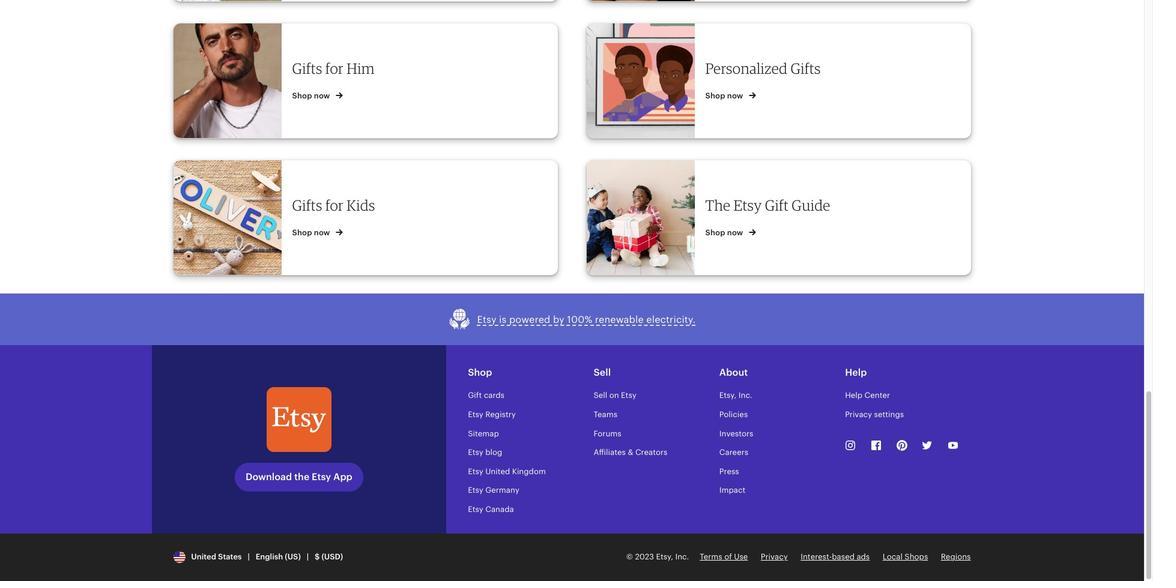 Task type: locate. For each thing, give the bounding box(es) containing it.
affiliates & creators
[[594, 448, 668, 457]]

0 horizontal spatial etsy,
[[656, 553, 673, 562]]

gifts left kids
[[292, 197, 322, 215]]

inc. left terms
[[675, 553, 689, 562]]

shop now for gifts for him
[[292, 92, 332, 101]]

1 horizontal spatial gift
[[765, 197, 789, 215]]

inc.
[[739, 391, 752, 400], [675, 553, 689, 562]]

1 horizontal spatial etsy,
[[720, 391, 737, 400]]

0 vertical spatial sell
[[594, 367, 611, 379]]

regions button
[[941, 552, 971, 563]]

0 vertical spatial privacy
[[845, 410, 872, 419]]

etsy canada link
[[468, 505, 514, 514]]

shop for gifts for him
[[292, 92, 312, 101]]

help
[[845, 367, 867, 379], [845, 391, 863, 400]]

for for kids
[[325, 197, 344, 215]]

0 vertical spatial help
[[845, 367, 867, 379]]

gift left guide
[[765, 197, 789, 215]]

1 vertical spatial help
[[845, 391, 863, 400]]

| right the states
[[248, 553, 250, 562]]

now down gifts for kids
[[314, 228, 330, 237]]

gift cards
[[468, 391, 505, 400]]

1 vertical spatial privacy
[[761, 553, 788, 562]]

now down personalized
[[727, 92, 743, 101]]

based
[[832, 553, 855, 562]]

| left $
[[307, 553, 309, 562]]

privacy settings link
[[845, 410, 904, 419]]

etsy registry
[[468, 410, 516, 419]]

0 horizontal spatial gift
[[468, 391, 482, 400]]

sell
[[594, 367, 611, 379], [594, 391, 607, 400]]

now down the
[[727, 228, 743, 237]]

for
[[325, 60, 344, 78], [325, 197, 344, 215]]

etsy, up policies link
[[720, 391, 737, 400]]

teams
[[594, 410, 618, 419]]

1 for from the top
[[325, 60, 344, 78]]

center
[[865, 391, 890, 400]]

terms of use link
[[700, 553, 748, 562]]

shop down the
[[705, 228, 725, 237]]

help up help center
[[845, 367, 867, 379]]

etsy
[[734, 197, 762, 215], [477, 314, 497, 325], [621, 391, 637, 400], [468, 410, 483, 419], [468, 448, 483, 457], [468, 467, 483, 476], [312, 472, 331, 483], [468, 486, 483, 495], [468, 505, 483, 514]]

sell on etsy link
[[594, 391, 637, 400]]

shop down gifts for him on the top of the page
[[292, 92, 312, 101]]

1 vertical spatial for
[[325, 197, 344, 215]]

germany
[[485, 486, 519, 495]]

policies
[[720, 410, 748, 419]]

for left kids
[[325, 197, 344, 215]]

0 horizontal spatial |
[[248, 553, 250, 562]]

2 sell from the top
[[594, 391, 607, 400]]

1 vertical spatial sell
[[594, 391, 607, 400]]

etsy registry link
[[468, 410, 516, 419]]

now for the etsy gift guide
[[727, 228, 743, 237]]

shop now for personalized gifts
[[705, 92, 745, 101]]

help center link
[[845, 391, 890, 400]]

shop down gifts for kids
[[292, 228, 312, 237]]

privacy link
[[761, 553, 788, 562]]

the
[[705, 197, 731, 215]]

1 vertical spatial inc.
[[675, 553, 689, 562]]

shops
[[905, 553, 928, 562]]

shop now down the
[[705, 228, 745, 237]]

etsy inside button
[[477, 314, 497, 325]]

etsy blog
[[468, 448, 502, 457]]

etsy,
[[720, 391, 737, 400], [656, 553, 673, 562]]

investors
[[720, 429, 753, 438]]

guide
[[792, 197, 831, 215]]

the
[[294, 472, 309, 483]]

1 sell from the top
[[594, 367, 611, 379]]

shop now for gifts for kids
[[292, 228, 332, 237]]

united down blog
[[485, 467, 510, 476]]

now for gifts for him
[[314, 92, 330, 101]]

help left center
[[845, 391, 863, 400]]

2 help from the top
[[845, 391, 863, 400]]

0 horizontal spatial united
[[191, 553, 216, 562]]

united
[[485, 467, 510, 476], [191, 553, 216, 562]]

sell for sell on etsy
[[594, 391, 607, 400]]

1 horizontal spatial privacy
[[845, 410, 872, 419]]

sell left on
[[594, 391, 607, 400]]

careers
[[720, 448, 748, 457]]

english
[[256, 553, 283, 562]]

download
[[246, 472, 292, 483]]

download the etsy app
[[246, 472, 352, 483]]

creators
[[635, 448, 668, 457]]

2 for from the top
[[325, 197, 344, 215]]

etsy for etsy germany
[[468, 486, 483, 495]]

0 horizontal spatial inc.
[[675, 553, 689, 562]]

gift left cards
[[468, 391, 482, 400]]

renewable
[[595, 314, 644, 325]]

1 vertical spatial united
[[191, 553, 216, 562]]

terms of use
[[700, 553, 748, 562]]

shop now down personalized
[[705, 92, 745, 101]]

&
[[628, 448, 633, 457]]

1 horizontal spatial |
[[307, 553, 309, 562]]

help for help
[[845, 367, 867, 379]]

now down gifts for him on the top of the page
[[314, 92, 330, 101]]

impact
[[720, 486, 746, 495]]

states
[[218, 553, 242, 562]]

local shops link
[[883, 553, 928, 562]]

shop
[[292, 92, 312, 101], [705, 92, 725, 101], [292, 228, 312, 237], [705, 228, 725, 237], [468, 367, 492, 379]]

etsy, inc.
[[720, 391, 752, 400]]

interest-based ads link
[[801, 553, 870, 562]]

privacy down help center link
[[845, 410, 872, 419]]

shop down personalized
[[705, 92, 725, 101]]

help center
[[845, 391, 890, 400]]

(us)
[[285, 553, 301, 562]]

personalized
[[705, 60, 788, 78]]

gifts left him on the top left of page
[[292, 60, 322, 78]]

etsy, right 2023
[[656, 553, 673, 562]]

shop up gift cards link
[[468, 367, 492, 379]]

|
[[248, 553, 250, 562], [307, 553, 309, 562]]

app
[[333, 472, 352, 483]]

for left him on the top left of page
[[325, 60, 344, 78]]

kingdom
[[512, 467, 546, 476]]

shop for the etsy gift guide
[[705, 228, 725, 237]]

now for gifts for kids
[[314, 228, 330, 237]]

blog
[[485, 448, 502, 457]]

gifts
[[292, 60, 322, 78], [791, 60, 821, 78], [292, 197, 322, 215]]

1 vertical spatial etsy,
[[656, 553, 673, 562]]

0 vertical spatial inc.
[[739, 391, 752, 400]]

0 vertical spatial for
[[325, 60, 344, 78]]

regions
[[941, 553, 971, 562]]

1 help from the top
[[845, 367, 867, 379]]

0 vertical spatial united
[[485, 467, 510, 476]]

now
[[314, 92, 330, 101], [727, 92, 743, 101], [314, 228, 330, 237], [727, 228, 743, 237]]

2 | from the left
[[307, 553, 309, 562]]

affiliates & creators link
[[594, 448, 668, 457]]

shop now down gifts for him on the top of the page
[[292, 92, 332, 101]]

sell up on
[[594, 367, 611, 379]]

registry
[[485, 410, 516, 419]]

1 | from the left
[[248, 553, 250, 562]]

gift
[[765, 197, 789, 215], [468, 391, 482, 400]]

inc. up policies link
[[739, 391, 752, 400]]

for for him
[[325, 60, 344, 78]]

© 2023 etsy, inc.
[[626, 553, 689, 562]]

united right us icon
[[191, 553, 216, 562]]

shop now down gifts for kids
[[292, 228, 332, 237]]

shop now for the etsy gift guide
[[705, 228, 745, 237]]

0 horizontal spatial privacy
[[761, 553, 788, 562]]

sitemap
[[468, 429, 499, 438]]

shop now
[[292, 92, 332, 101], [705, 92, 745, 101], [292, 228, 332, 237], [705, 228, 745, 237]]

privacy
[[845, 410, 872, 419], [761, 553, 788, 562]]

privacy right use
[[761, 553, 788, 562]]



Task type: describe. For each thing, give the bounding box(es) containing it.
©
[[626, 553, 633, 562]]

1 horizontal spatial united
[[485, 467, 510, 476]]

forums link
[[594, 429, 621, 438]]

help for help center
[[845, 391, 863, 400]]

gifts for gifts for him
[[292, 60, 322, 78]]

press link
[[720, 467, 739, 476]]

etsy united kingdom
[[468, 467, 546, 476]]

etsy blog link
[[468, 448, 502, 457]]

canada
[[485, 505, 514, 514]]

terms
[[700, 553, 722, 562]]

local shops
[[883, 553, 928, 562]]

etsy for etsy canada
[[468, 505, 483, 514]]

affiliates
[[594, 448, 626, 457]]

gifts right personalized
[[791, 60, 821, 78]]

local
[[883, 553, 903, 562]]

use
[[734, 553, 748, 562]]

now for personalized gifts
[[727, 92, 743, 101]]

settings
[[874, 410, 904, 419]]

download the etsy app link
[[235, 463, 363, 492]]

him
[[347, 60, 375, 78]]

is
[[499, 314, 507, 325]]

press
[[720, 467, 739, 476]]

0 vertical spatial etsy,
[[720, 391, 737, 400]]

etsy is powered by 100% renewable electricity.
[[477, 314, 696, 325]]

etsy united kingdom link
[[468, 467, 546, 476]]

by
[[553, 314, 565, 325]]

etsy for etsy united kingdom
[[468, 467, 483, 476]]

of
[[725, 553, 732, 562]]

investors link
[[720, 429, 753, 438]]

1 horizontal spatial inc.
[[739, 391, 752, 400]]

etsy is powered by 100% renewable electricity. button
[[448, 308, 696, 331]]

powered
[[509, 314, 551, 325]]

interest-based ads
[[801, 553, 870, 562]]

the etsy gift guide
[[705, 197, 831, 215]]

privacy settings
[[845, 410, 904, 419]]

etsy for etsy is powered by 100% renewable electricity.
[[477, 314, 497, 325]]

etsy germany
[[468, 486, 519, 495]]

teams link
[[594, 410, 618, 419]]

kids
[[347, 197, 375, 215]]

sitemap link
[[468, 429, 499, 438]]

electricity.
[[646, 314, 696, 325]]

shop for personalized gifts
[[705, 92, 725, 101]]

about
[[720, 367, 748, 379]]

sell on etsy
[[594, 391, 637, 400]]

etsy for etsy blog
[[468, 448, 483, 457]]

gifts for him
[[292, 60, 375, 78]]

ads
[[857, 553, 870, 562]]

on
[[610, 391, 619, 400]]

shop for gifts for kids
[[292, 228, 312, 237]]

gift cards link
[[468, 391, 505, 400]]

forums
[[594, 429, 621, 438]]

$
[[315, 553, 320, 562]]

etsy for etsy registry
[[468, 410, 483, 419]]

gifts for kids
[[292, 197, 375, 215]]

etsy canada
[[468, 505, 514, 514]]

personalized gifts
[[705, 60, 821, 78]]

sell for sell
[[594, 367, 611, 379]]

2023
[[635, 553, 654, 562]]

impact link
[[720, 486, 746, 495]]

interest-
[[801, 553, 832, 562]]

privacy for privacy link
[[761, 553, 788, 562]]

privacy for privacy settings
[[845, 410, 872, 419]]

1 vertical spatial gift
[[468, 391, 482, 400]]

careers link
[[720, 448, 748, 457]]

etsy, inc. link
[[720, 391, 752, 400]]

gifts for gifts for kids
[[292, 197, 322, 215]]

0 vertical spatial gift
[[765, 197, 789, 215]]

us image
[[173, 551, 185, 563]]

cards
[[484, 391, 505, 400]]

united states   |   english (us)   |   $ (usd)
[[187, 553, 343, 562]]

(usd)
[[322, 553, 343, 562]]

etsy germany link
[[468, 486, 519, 495]]

policies link
[[720, 410, 748, 419]]

100%
[[567, 314, 593, 325]]



Task type: vqa. For each thing, say whether or not it's contained in the screenshot.
Registry
yes



